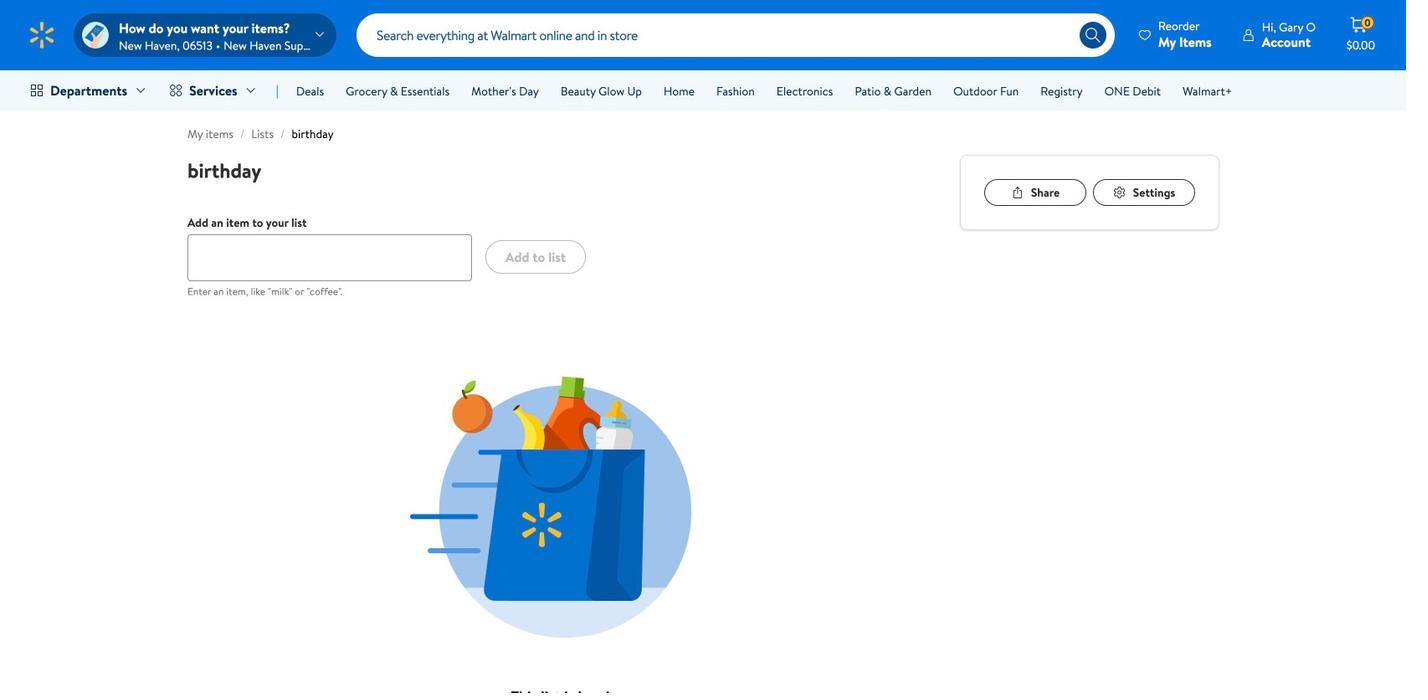 Task type: locate. For each thing, give the bounding box(es) containing it.
None text field
[[188, 234, 472, 281]]

Search search field
[[357, 13, 1115, 57]]

 image
[[82, 22, 109, 49]]



Task type: vqa. For each thing, say whether or not it's contained in the screenshot.
Global Organic Textile Standard link
no



Task type: describe. For each thing, give the bounding box(es) containing it.
search icon image
[[1085, 27, 1102, 44]]

Walmart Site-Wide search field
[[357, 13, 1115, 57]]

walmart homepage image
[[27, 20, 57, 50]]



